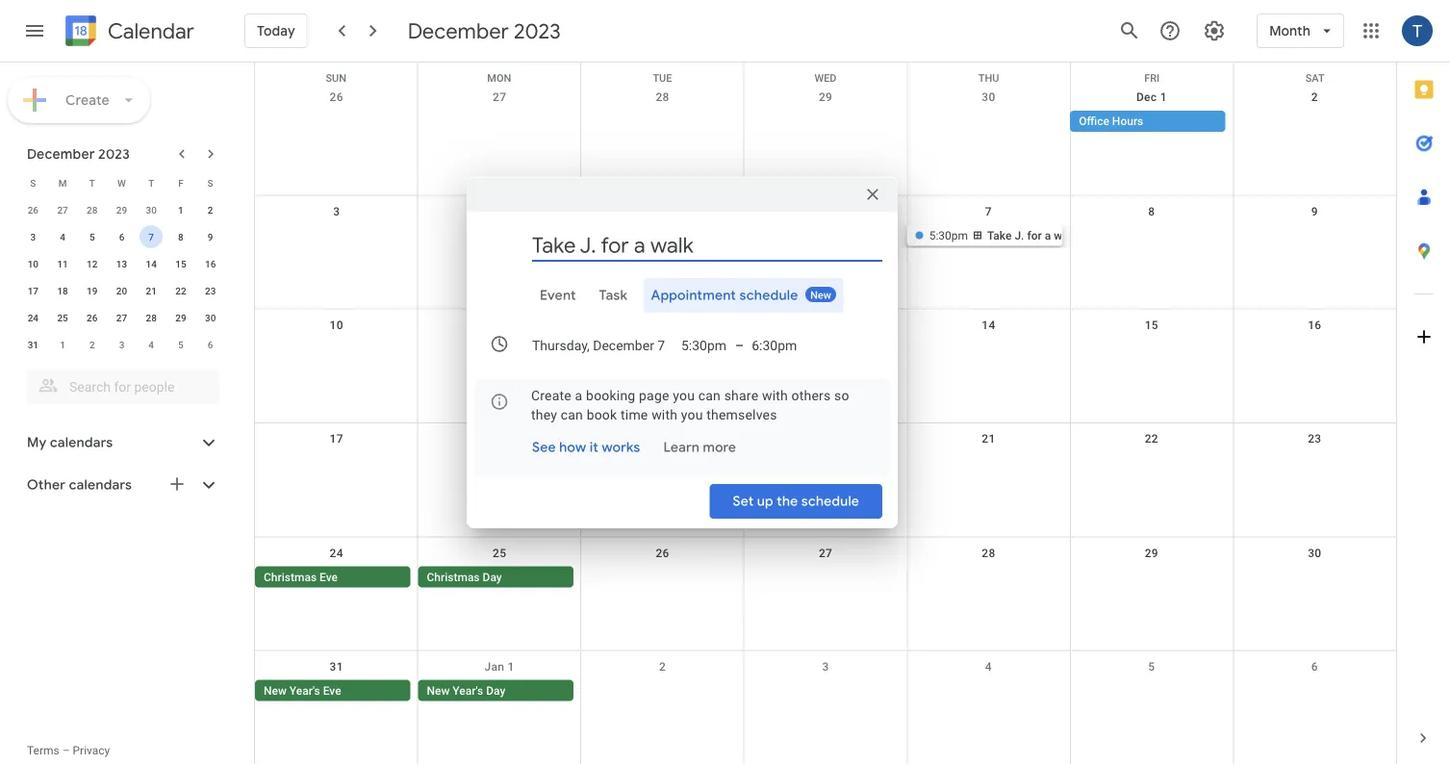 Task type: vqa. For each thing, say whether or not it's contained in the screenshot.
group
no



Task type: describe. For each thing, give the bounding box(es) containing it.
how
[[559, 439, 586, 456]]

others
[[792, 387, 831, 403]]

november 26 element
[[22, 198, 45, 221]]

set
[[733, 493, 754, 510]]

1 right the dec
[[1160, 90, 1167, 104]]

15 element
[[169, 252, 192, 275]]

office
[[1079, 115, 1109, 128]]

create button
[[8, 77, 150, 123]]

1 horizontal spatial tab list
[[1397, 63, 1450, 711]]

24 element
[[22, 306, 45, 329]]

5:30pm
[[929, 228, 968, 242]]

office hours
[[1079, 115, 1144, 128]]

31 for 1
[[28, 339, 39, 350]]

row group containing 26
[[18, 196, 225, 358]]

new year's eve button
[[255, 680, 410, 701]]

january 1 element
[[51, 333, 74, 356]]

w
[[117, 177, 126, 189]]

day inside new year's day 'button'
[[486, 684, 506, 697]]

add other calendars image
[[167, 474, 187, 494]]

year's for eve
[[290, 684, 320, 697]]

other
[[27, 476, 66, 494]]

1 vertical spatial you
[[681, 407, 703, 422]]

dec
[[1136, 90, 1157, 104]]

10 element
[[22, 252, 45, 275]]

29 inside 29 element
[[175, 312, 186, 323]]

27 down mon in the left of the page
[[493, 90, 506, 104]]

new year's eve
[[264, 684, 341, 697]]

my calendars button
[[4, 427, 239, 458]]

privacy link
[[73, 744, 110, 757]]

31 element
[[22, 333, 45, 356]]

1 down f on the left top of page
[[178, 204, 184, 216]]

see how it works button
[[524, 424, 648, 471]]

23 element
[[199, 279, 222, 302]]

Search for people text field
[[38, 370, 208, 404]]

29 inside 'november 29' element
[[116, 204, 127, 216]]

25 inside row group
[[57, 312, 68, 323]]

works
[[602, 439, 640, 456]]

grid containing 26
[[254, 63, 1396, 765]]

15 inside row group
[[175, 258, 186, 269]]

row containing sun
[[255, 63, 1396, 84]]

0 horizontal spatial 2023
[[98, 145, 130, 163]]

1 horizontal spatial 2023
[[514, 17, 561, 44]]

tue
[[653, 72, 672, 84]]

23 inside 'grid'
[[1308, 432, 1322, 446]]

my calendars
[[27, 434, 113, 451]]

31 for jan 1
[[330, 660, 343, 673]]

christmas for christmas day
[[427, 570, 480, 584]]

13
[[116, 258, 127, 269]]

book
[[587, 407, 617, 422]]

dec 1
[[1136, 90, 1167, 104]]

13 element
[[110, 252, 133, 275]]

other calendars
[[27, 476, 132, 494]]

they
[[531, 407, 557, 422]]

for
[[1027, 228, 1042, 242]]

sun
[[326, 72, 347, 84]]

november 30 element
[[140, 198, 163, 221]]

j.
[[1015, 228, 1024, 242]]

christmas eve button
[[255, 566, 410, 587]]

0 horizontal spatial can
[[561, 407, 583, 422]]

task button
[[592, 278, 636, 313]]

8 for december 2023
[[178, 231, 184, 243]]

Add title text field
[[532, 231, 882, 260]]

tab list containing event
[[482, 278, 882, 313]]

more
[[703, 439, 736, 456]]

appointment
[[651, 287, 736, 304]]

booking
[[586, 387, 636, 403]]

terms – privacy
[[27, 744, 110, 757]]

christmas for christmas eve
[[264, 570, 317, 584]]

page
[[639, 387, 669, 403]]

22 element
[[169, 279, 192, 302]]

christmas day button
[[418, 566, 574, 587]]

wed
[[815, 72, 837, 84]]

7 cell
[[137, 223, 166, 250]]

it
[[590, 439, 599, 456]]

8 for sun
[[1148, 204, 1155, 218]]

1 vertical spatial with
[[652, 407, 678, 422]]

share
[[724, 387, 759, 403]]

1 vertical spatial december
[[27, 145, 95, 163]]

1 horizontal spatial with
[[762, 387, 788, 403]]

task
[[599, 287, 628, 304]]

18
[[57, 285, 68, 296]]

up
[[757, 493, 773, 510]]

Start time text field
[[681, 334, 728, 357]]

create a booking page you can share with others so they can book time with you themselves
[[531, 387, 849, 422]]

learn
[[663, 439, 700, 456]]

new year's day button
[[418, 680, 574, 701]]

set up the schedule
[[733, 493, 859, 510]]

sat
[[1306, 72, 1325, 84]]

new
[[810, 289, 831, 301]]

jan 1
[[485, 660, 515, 673]]

0 vertical spatial can
[[698, 387, 721, 403]]

27 inside november 27 element
[[57, 204, 68, 216]]

calendar element
[[62, 12, 194, 54]]

jan
[[485, 660, 505, 673]]

17 inside row group
[[28, 285, 39, 296]]

End time text field
[[752, 334, 798, 357]]

thu
[[978, 72, 999, 84]]

1 horizontal spatial 19
[[656, 432, 670, 446]]

fri
[[1144, 72, 1160, 84]]

january 5 element
[[169, 333, 192, 356]]

30 element
[[199, 306, 222, 329]]

1 horizontal spatial 24
[[330, 546, 343, 559]]

14 element
[[140, 252, 163, 275]]

see how it works
[[532, 439, 640, 456]]

my
[[27, 434, 47, 451]]

january 4 element
[[140, 333, 163, 356]]

2 s from the left
[[207, 177, 213, 189]]

set up the schedule button
[[710, 478, 882, 524]]

a inside 'grid'
[[1045, 228, 1051, 242]]

Start date text field
[[532, 334, 666, 357]]

support image
[[1159, 19, 1182, 42]]

22 inside 'grid'
[[1145, 432, 1159, 446]]

14 inside row group
[[146, 258, 157, 269]]

12
[[87, 258, 98, 269]]

main drawer image
[[23, 19, 46, 42]]

11 element
[[51, 252, 74, 275]]

learn more
[[663, 439, 736, 456]]



Task type: locate. For each thing, give the bounding box(es) containing it.
25 down 18
[[57, 312, 68, 323]]

0 horizontal spatial 16
[[205, 258, 216, 269]]

1 horizontal spatial 25
[[493, 546, 506, 559]]

day down jan
[[486, 684, 506, 697]]

year's inside button
[[290, 684, 320, 697]]

14 inside 'grid'
[[982, 318, 996, 332]]

1 horizontal spatial 31
[[330, 660, 343, 673]]

16 inside row group
[[205, 258, 216, 269]]

terms
[[27, 744, 59, 757]]

14 down take
[[982, 318, 996, 332]]

1
[[1160, 90, 1167, 104], [178, 204, 184, 216], [60, 339, 65, 350], [508, 660, 515, 673]]

1 horizontal spatial december
[[408, 17, 509, 44]]

christmas eve
[[264, 570, 338, 584]]

0 horizontal spatial 7
[[149, 231, 154, 243]]

t up the november 28 element
[[89, 177, 95, 189]]

row containing s
[[18, 169, 225, 196]]

14
[[146, 258, 157, 269], [982, 318, 996, 332]]

31 up new year's eve button
[[330, 660, 343, 673]]

0 horizontal spatial –
[[62, 744, 70, 757]]

november 28 element
[[81, 198, 104, 221]]

7 inside 7 cell
[[149, 231, 154, 243]]

you up learn more
[[681, 407, 703, 422]]

10
[[28, 258, 39, 269], [330, 318, 343, 332]]

25
[[57, 312, 68, 323], [493, 546, 506, 559]]

0 vertical spatial december 2023
[[408, 17, 561, 44]]

10 inside 'grid'
[[330, 318, 343, 332]]

16 element
[[199, 252, 222, 275]]

m
[[58, 177, 67, 189]]

with
[[762, 387, 788, 403], [652, 407, 678, 422]]

1 new from the left
[[264, 684, 287, 697]]

20 element
[[110, 279, 133, 302]]

0 horizontal spatial tab list
[[482, 278, 882, 313]]

january 3 element
[[110, 333, 133, 356]]

year's for day
[[453, 684, 483, 697]]

8 inside 'grid'
[[1148, 204, 1155, 218]]

december up m
[[27, 145, 95, 163]]

1 horizontal spatial a
[[1045, 228, 1051, 242]]

– right terms link
[[62, 744, 70, 757]]

10 inside 'element'
[[28, 258, 39, 269]]

4
[[496, 204, 503, 218], [60, 231, 65, 243], [149, 339, 154, 350], [985, 660, 992, 673]]

1 vertical spatial 19
[[656, 432, 670, 446]]

1 s from the left
[[30, 177, 36, 189]]

create inside the 'create a booking page you can share with others so they can book time with you themselves'
[[531, 387, 572, 403]]

1 vertical spatial 22
[[1145, 432, 1159, 446]]

1 horizontal spatial christmas
[[427, 570, 480, 584]]

appointment schedule
[[651, 287, 798, 304]]

0 horizontal spatial schedule
[[740, 287, 798, 304]]

9 inside row group
[[208, 231, 213, 243]]

24 down 17 element
[[28, 312, 39, 323]]

8 inside row group
[[178, 231, 184, 243]]

11
[[57, 258, 68, 269]]

1 horizontal spatial 10
[[330, 318, 343, 332]]

24 inside december 2023 grid
[[28, 312, 39, 323]]

1 vertical spatial calendars
[[69, 476, 132, 494]]

27 down m
[[57, 204, 68, 216]]

1 vertical spatial schedule
[[801, 493, 859, 510]]

0 vertical spatial a
[[1045, 228, 1051, 242]]

christmas day
[[427, 570, 502, 584]]

1 horizontal spatial t
[[148, 177, 154, 189]]

0 horizontal spatial with
[[652, 407, 678, 422]]

year's inside 'button'
[[453, 684, 483, 697]]

1 horizontal spatial 17
[[330, 432, 343, 446]]

21 inside 'grid'
[[982, 432, 996, 446]]

december 2023
[[408, 17, 561, 44], [27, 145, 130, 163]]

1 horizontal spatial 8
[[1148, 204, 1155, 218]]

mon
[[487, 72, 511, 84]]

calendars for my calendars
[[50, 434, 113, 451]]

you right page
[[673, 387, 695, 403]]

new for new year's eve
[[264, 684, 287, 697]]

7 down the november 30 element
[[149, 231, 154, 243]]

2 t from the left
[[148, 177, 154, 189]]

0 vertical spatial schedule
[[740, 287, 798, 304]]

0 horizontal spatial 31
[[28, 339, 39, 350]]

29 element
[[169, 306, 192, 329]]

calendar
[[108, 18, 194, 45]]

calendars for other calendars
[[69, 476, 132, 494]]

28 element
[[140, 306, 163, 329]]

9
[[1311, 204, 1318, 218], [208, 231, 213, 243]]

tab list
[[1397, 63, 1450, 711], [482, 278, 882, 313]]

0 vertical spatial 21
[[146, 285, 157, 296]]

terms link
[[27, 744, 59, 757]]

18 element
[[51, 279, 74, 302]]

0 horizontal spatial s
[[30, 177, 36, 189]]

0 horizontal spatial 23
[[205, 285, 216, 296]]

0 horizontal spatial year's
[[290, 684, 320, 697]]

9 for sun
[[1311, 204, 1318, 218]]

new inside button
[[264, 684, 287, 697]]

1 horizontal spatial create
[[531, 387, 572, 403]]

22 inside "element"
[[175, 285, 186, 296]]

0 vertical spatial 17
[[28, 285, 39, 296]]

8 up 15 element
[[178, 231, 184, 243]]

27 inside 27 element
[[116, 312, 127, 323]]

24 up 'christmas eve' button
[[330, 546, 343, 559]]

grid
[[254, 63, 1396, 765]]

january 6 element
[[199, 333, 222, 356]]

1 vertical spatial 21
[[982, 432, 996, 446]]

schedule right the
[[801, 493, 859, 510]]

1 horizontal spatial 9
[[1311, 204, 1318, 218]]

25 up christmas day button
[[493, 546, 506, 559]]

s
[[30, 177, 36, 189], [207, 177, 213, 189]]

1 vertical spatial 14
[[982, 318, 996, 332]]

a inside the 'create a booking page you can share with others so they can book time with you themselves'
[[575, 387, 583, 403]]

take
[[987, 228, 1012, 242]]

row group
[[18, 196, 225, 358]]

28
[[656, 90, 670, 104], [87, 204, 98, 216], [146, 312, 157, 323], [982, 546, 996, 559]]

december 2023 up mon in the left of the page
[[408, 17, 561, 44]]

0 horizontal spatial 21
[[146, 285, 157, 296]]

day
[[483, 570, 502, 584], [486, 684, 506, 697]]

1 christmas from the left
[[264, 570, 317, 584]]

eve inside button
[[320, 570, 338, 584]]

1 horizontal spatial december 2023
[[408, 17, 561, 44]]

1 year's from the left
[[290, 684, 320, 697]]

27
[[493, 90, 506, 104], [57, 204, 68, 216], [116, 312, 127, 323], [819, 546, 833, 559]]

16 inside 'grid'
[[1308, 318, 1322, 332]]

create for create
[[65, 91, 110, 109]]

0 vertical spatial create
[[65, 91, 110, 109]]

create up they
[[531, 387, 572, 403]]

19
[[87, 285, 98, 296], [656, 432, 670, 446]]

1 vertical spatial day
[[486, 684, 506, 697]]

1 vertical spatial can
[[561, 407, 583, 422]]

20
[[116, 285, 127, 296]]

– left end time text field
[[735, 338, 744, 353]]

0 vertical spatial 25
[[57, 312, 68, 323]]

27 down 20
[[116, 312, 127, 323]]

–
[[735, 338, 744, 353], [62, 744, 70, 757]]

0 vertical spatial day
[[483, 570, 502, 584]]

2023
[[514, 17, 561, 44], [98, 145, 130, 163]]

december
[[408, 17, 509, 44], [27, 145, 95, 163]]

to element
[[735, 338, 744, 353]]

1 vertical spatial 2023
[[98, 145, 130, 163]]

christmas inside button
[[427, 570, 480, 584]]

19 right works
[[656, 432, 670, 446]]

0 vertical spatial with
[[762, 387, 788, 403]]

event button
[[532, 278, 584, 313]]

day inside christmas day button
[[483, 570, 502, 584]]

25 element
[[51, 306, 74, 329]]

1 horizontal spatial year's
[[453, 684, 483, 697]]

0 horizontal spatial 17
[[28, 285, 39, 296]]

0 horizontal spatial december
[[27, 145, 95, 163]]

1 vertical spatial 31
[[330, 660, 343, 673]]

can left share
[[698, 387, 721, 403]]

25 inside 'grid'
[[493, 546, 506, 559]]

9 inside 'grid'
[[1311, 204, 1318, 218]]

office hours button
[[1070, 111, 1226, 132]]

31 down 24 element
[[28, 339, 39, 350]]

privacy
[[73, 744, 110, 757]]

settings menu image
[[1203, 19, 1226, 42]]

0 horizontal spatial 10
[[28, 258, 39, 269]]

3
[[333, 204, 340, 218], [30, 231, 36, 243], [119, 339, 124, 350], [822, 660, 829, 673]]

31
[[28, 339, 39, 350], [330, 660, 343, 673]]

2 christmas from the left
[[427, 570, 480, 584]]

christmas inside button
[[264, 570, 317, 584]]

walk
[[1054, 228, 1078, 242]]

new element
[[806, 287, 836, 302]]

21 inside 21 element
[[146, 285, 157, 296]]

1 vertical spatial december 2023
[[27, 145, 130, 163]]

23 inside 23 element
[[205, 285, 216, 296]]

a right for
[[1045, 228, 1051, 242]]

15
[[175, 258, 186, 269], [1145, 318, 1159, 332]]

0 vertical spatial 15
[[175, 258, 186, 269]]

0 horizontal spatial christmas
[[264, 570, 317, 584]]

1 horizontal spatial 15
[[1145, 318, 1159, 332]]

you
[[673, 387, 695, 403], [681, 407, 703, 422]]

22
[[175, 285, 186, 296], [1145, 432, 1159, 446]]

0 vertical spatial 23
[[205, 285, 216, 296]]

calendar heading
[[104, 18, 194, 45]]

month button
[[1257, 8, 1344, 54]]

0 vertical spatial –
[[735, 338, 744, 353]]

schedule
[[740, 287, 798, 304], [801, 493, 859, 510]]

31 inside 'grid'
[[330, 660, 343, 673]]

30
[[982, 90, 996, 104], [146, 204, 157, 216], [205, 312, 216, 323], [1308, 546, 1322, 559]]

1 vertical spatial create
[[531, 387, 572, 403]]

0 horizontal spatial 22
[[175, 285, 186, 296]]

with right share
[[762, 387, 788, 403]]

new inside 'button'
[[427, 684, 450, 697]]

1 vertical spatial 15
[[1145, 318, 1159, 332]]

take j. for a walk
[[987, 228, 1078, 242]]

1 right jan
[[508, 660, 515, 673]]

the
[[777, 493, 798, 510]]

can right they
[[561, 407, 583, 422]]

0 vertical spatial 10
[[28, 258, 39, 269]]

calendars up other calendars
[[50, 434, 113, 451]]

s up 'november 26' element
[[30, 177, 36, 189]]

0 horizontal spatial 25
[[57, 312, 68, 323]]

1 horizontal spatial 23
[[1308, 432, 1322, 446]]

0 vertical spatial december
[[408, 17, 509, 44]]

year's
[[290, 684, 320, 697], [453, 684, 483, 697]]

s right f on the left top of page
[[207, 177, 213, 189]]

1 vertical spatial eve
[[323, 684, 341, 697]]

0 vertical spatial you
[[673, 387, 695, 403]]

23
[[205, 285, 216, 296], [1308, 432, 1322, 446]]

can
[[698, 387, 721, 403], [561, 407, 583, 422]]

1 horizontal spatial –
[[735, 338, 744, 353]]

0 horizontal spatial 19
[[87, 285, 98, 296]]

hours
[[1112, 115, 1144, 128]]

7
[[985, 204, 992, 218], [149, 231, 154, 243]]

schedule up end time text field
[[740, 287, 798, 304]]

1 horizontal spatial 16
[[1308, 318, 1322, 332]]

1 horizontal spatial can
[[698, 387, 721, 403]]

8
[[1148, 204, 1155, 218], [178, 231, 184, 243]]

None search field
[[0, 362, 239, 404]]

1 horizontal spatial schedule
[[801, 493, 859, 510]]

21 element
[[140, 279, 163, 302]]

f
[[178, 177, 183, 189]]

5 inside 'element'
[[178, 339, 184, 350]]

1 horizontal spatial new
[[427, 684, 450, 697]]

2
[[1311, 90, 1318, 104], [208, 204, 213, 216], [89, 339, 95, 350], [659, 660, 666, 673]]

2 new from the left
[[427, 684, 450, 697]]

1 vertical spatial 24
[[330, 546, 343, 559]]

november 27 element
[[51, 198, 74, 221]]

1 vertical spatial a
[[575, 387, 583, 403]]

time
[[621, 407, 648, 422]]

eve
[[320, 570, 338, 584], [323, 684, 341, 697]]

with down page
[[652, 407, 678, 422]]

1 horizontal spatial 14
[[982, 318, 996, 332]]

1 horizontal spatial 21
[[982, 432, 996, 446]]

so
[[834, 387, 849, 403]]

3 inside the january 3 element
[[119, 339, 124, 350]]

christmas
[[264, 570, 317, 584], [427, 570, 480, 584]]

1 vertical spatial 25
[[493, 546, 506, 559]]

0 vertical spatial 24
[[28, 312, 39, 323]]

19 element
[[81, 279, 104, 302]]

event
[[540, 287, 576, 304]]

november 29 element
[[110, 198, 133, 221]]

1 horizontal spatial 7
[[985, 204, 992, 218]]

1 down 25 element
[[60, 339, 65, 350]]

other calendars button
[[4, 470, 239, 500]]

1 vertical spatial 23
[[1308, 432, 1322, 446]]

0 horizontal spatial create
[[65, 91, 110, 109]]

0 vertical spatial 2023
[[514, 17, 561, 44]]

0 horizontal spatial new
[[264, 684, 287, 697]]

8 down office hours button
[[1148, 204, 1155, 218]]

17 element
[[22, 279, 45, 302]]

0 vertical spatial 14
[[146, 258, 157, 269]]

new for new year's day
[[427, 684, 450, 697]]

create inside create popup button
[[65, 91, 110, 109]]

19 down 12
[[87, 285, 98, 296]]

january 2 element
[[81, 333, 104, 356]]

0 horizontal spatial 24
[[28, 312, 39, 323]]

t
[[89, 177, 95, 189], [148, 177, 154, 189]]

0 vertical spatial eve
[[320, 570, 338, 584]]

schedule inside button
[[801, 493, 859, 510]]

27 element
[[110, 306, 133, 329]]

31 inside row group
[[28, 339, 39, 350]]

calendars down my calendars dropdown button
[[69, 476, 132, 494]]

today
[[257, 22, 295, 39]]

26 element
[[81, 306, 104, 329]]

0 horizontal spatial 14
[[146, 258, 157, 269]]

21
[[146, 285, 157, 296], [982, 432, 996, 446]]

0 vertical spatial 8
[[1148, 204, 1155, 218]]

9 for december 2023
[[208, 231, 213, 243]]

a left booking
[[575, 387, 583, 403]]

eve inside button
[[323, 684, 341, 697]]

day up jan
[[483, 570, 502, 584]]

create for create a booking page you can share with others so they can book time with you themselves
[[531, 387, 572, 403]]

december 2023 up m
[[27, 145, 130, 163]]

today button
[[244, 8, 308, 54]]

12 element
[[81, 252, 104, 275]]

create
[[65, 91, 110, 109], [531, 387, 572, 403]]

14 up 21 element
[[146, 258, 157, 269]]

cell
[[255, 111, 418, 134], [418, 111, 581, 134], [581, 111, 744, 134], [744, 111, 907, 134], [907, 111, 1070, 134], [1233, 111, 1396, 134], [255, 225, 418, 248], [418, 225, 581, 248], [581, 225, 744, 248], [744, 225, 907, 248], [1070, 225, 1233, 248], [1233, 225, 1396, 248], [581, 566, 744, 589], [744, 566, 907, 589], [907, 566, 1070, 589], [1070, 566, 1233, 589], [1233, 566, 1396, 589], [581, 680, 744, 703], [907, 680, 1070, 703], [1070, 680, 1233, 703], [1233, 680, 1396, 703]]

1 inside the january 1 element
[[60, 339, 65, 350]]

0 horizontal spatial 8
[[178, 231, 184, 243]]

27 down set up the schedule
[[819, 546, 833, 559]]

17 inside 'grid'
[[330, 432, 343, 446]]

7 inside 'grid'
[[985, 204, 992, 218]]

a
[[1045, 228, 1051, 242], [575, 387, 583, 403]]

19 inside december 2023 grid
[[87, 285, 98, 296]]

1 vertical spatial 17
[[330, 432, 343, 446]]

1 vertical spatial 10
[[330, 318, 343, 332]]

1 vertical spatial –
[[62, 744, 70, 757]]

0 horizontal spatial a
[[575, 387, 583, 403]]

t up the november 30 element
[[148, 177, 154, 189]]

7 up take
[[985, 204, 992, 218]]

december 2023 grid
[[18, 169, 225, 358]]

month
[[1270, 22, 1311, 39]]

create down calendar element at the left of the page
[[65, 91, 110, 109]]

new
[[264, 684, 287, 697], [427, 684, 450, 697]]

see
[[532, 439, 556, 456]]

0 vertical spatial 19
[[87, 285, 98, 296]]

1 t from the left
[[89, 177, 95, 189]]

row
[[255, 63, 1396, 84], [255, 82, 1396, 196], [18, 169, 225, 196], [255, 196, 1396, 310], [18, 196, 225, 223], [18, 223, 225, 250], [18, 250, 225, 277], [18, 277, 225, 304], [18, 304, 225, 331], [255, 310, 1396, 423], [18, 331, 225, 358], [255, 423, 1396, 537], [255, 537, 1396, 651], [255, 651, 1396, 765]]

0 vertical spatial 16
[[205, 258, 216, 269]]

1 vertical spatial 16
[[1308, 318, 1322, 332]]

december up mon in the left of the page
[[408, 17, 509, 44]]

0 vertical spatial 7
[[985, 204, 992, 218]]

themselves
[[707, 407, 777, 422]]

2 year's from the left
[[453, 684, 483, 697]]

new year's day
[[427, 684, 506, 697]]



